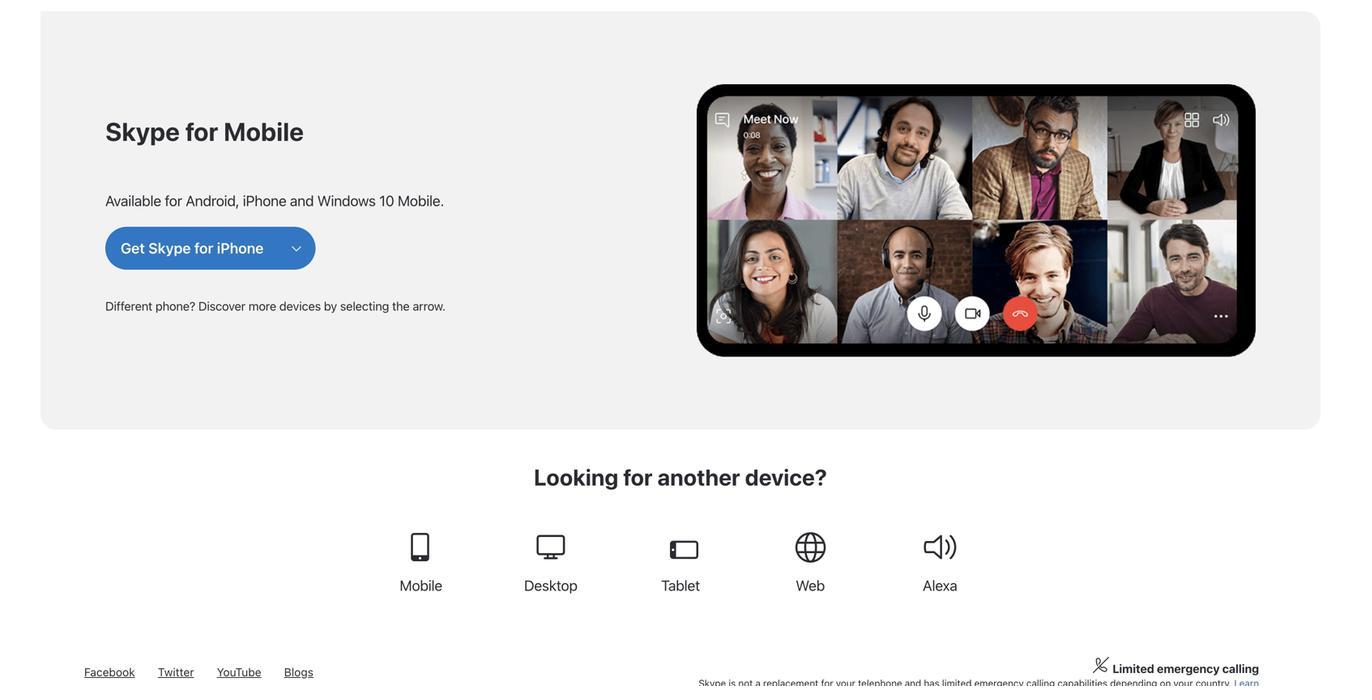 Task type: locate. For each thing, give the bounding box(es) containing it.
desktop
[[524, 577, 577, 594]]

blogs
[[284, 665, 313, 679]]

0 vertical spatial iphone
[[243, 192, 286, 209]]

for down android,
[[194, 239, 213, 257]]

available
[[105, 192, 161, 209]]

0 horizontal spatial mobile
[[224, 116, 304, 146]]

for for looking
[[623, 464, 653, 490]]


[[405, 531, 437, 563], [668, 535, 701, 567]]

for left android,
[[165, 192, 182, 209]]

1 horizontal spatial 
[[668, 535, 701, 567]]

iphone left and
[[243, 192, 286, 209]]

skype for mobile
[[105, 116, 304, 146]]

twitter
[[158, 665, 194, 679]]

iphone inside get skype for iphone link
[[217, 239, 264, 257]]

skype on mobile device image
[[697, 84, 1256, 357]]

device?
[[745, 464, 827, 490]]

android,
[[186, 192, 239, 209]]

and
[[290, 192, 314, 209]]

youtube link
[[217, 665, 261, 679]]

devices
[[279, 299, 321, 313]]

by
[[324, 299, 337, 313]]

skype up available
[[105, 116, 180, 146]]

calling
[[1222, 662, 1259, 675]]

discover
[[198, 299, 245, 313]]

skype
[[105, 116, 180, 146], [148, 239, 191, 257]]

1 horizontal spatial mobile
[[400, 577, 442, 594]]

0 horizontal spatial 
[[405, 531, 437, 563]]

 for mobile
[[405, 531, 437, 563]]

limited
[[1113, 662, 1154, 675]]

0 vertical spatial mobile
[[224, 116, 304, 146]]

limited emergency calling
[[1113, 662, 1259, 675]]

for up android,
[[185, 116, 218, 146]]

1 vertical spatial mobile
[[400, 577, 442, 594]]

skype right the get
[[148, 239, 191, 257]]

windows
[[317, 192, 376, 209]]

1 vertical spatial iphone
[[217, 239, 264, 257]]

mobile.
[[398, 192, 444, 209]]

for
[[185, 116, 218, 146], [165, 192, 182, 209], [194, 239, 213, 257], [623, 464, 653, 490]]

looking for another device?
[[534, 464, 827, 490]]

iphone
[[243, 192, 286, 209], [217, 239, 264, 257]]

for left another
[[623, 464, 653, 490]]

 for tablet
[[668, 535, 701, 567]]

looking
[[534, 464, 618, 490]]

another
[[657, 464, 740, 490]]

youtube
[[217, 665, 261, 679]]

iphone down android,
[[217, 239, 264, 257]]

mobile
[[224, 116, 304, 146], [400, 577, 442, 594]]



Task type: describe. For each thing, give the bounding box(es) containing it.
web
[[796, 577, 825, 594]]

0 vertical spatial skype
[[105, 116, 180, 146]]

iphone for for
[[217, 239, 264, 257]]

available for android, iphone and windows 10 mobile.
[[105, 192, 444, 209]]


[[794, 531, 827, 563]]

emergency
[[1157, 662, 1220, 675]]

facebook
[[84, 665, 135, 679]]

more
[[248, 299, 276, 313]]


[[535, 531, 567, 563]]

10
[[379, 192, 394, 209]]

iphone for android,
[[243, 192, 286, 209]]

different
[[105, 299, 152, 313]]

alexa
[[923, 577, 957, 594]]

get skype for iphone link
[[121, 239, 264, 258]]

get skype for iphone
[[121, 239, 264, 257]]

different phone? discover more devices by selecting the arrow.
[[105, 299, 446, 313]]

twitter link
[[158, 665, 194, 679]]

the
[[392, 299, 410, 313]]

facebook link
[[84, 665, 135, 679]]

blogs link
[[284, 665, 313, 679]]

arrow.
[[413, 299, 446, 313]]

selecting
[[340, 299, 389, 313]]

phone?
[[155, 299, 195, 313]]

1 vertical spatial skype
[[148, 239, 191, 257]]

for for skype
[[185, 116, 218, 146]]

get
[[121, 239, 145, 257]]


[[924, 531, 956, 563]]

for for available
[[165, 192, 182, 209]]

tablet
[[661, 577, 700, 594]]



Task type: vqa. For each thing, say whether or not it's contained in the screenshot.
the device?
yes



